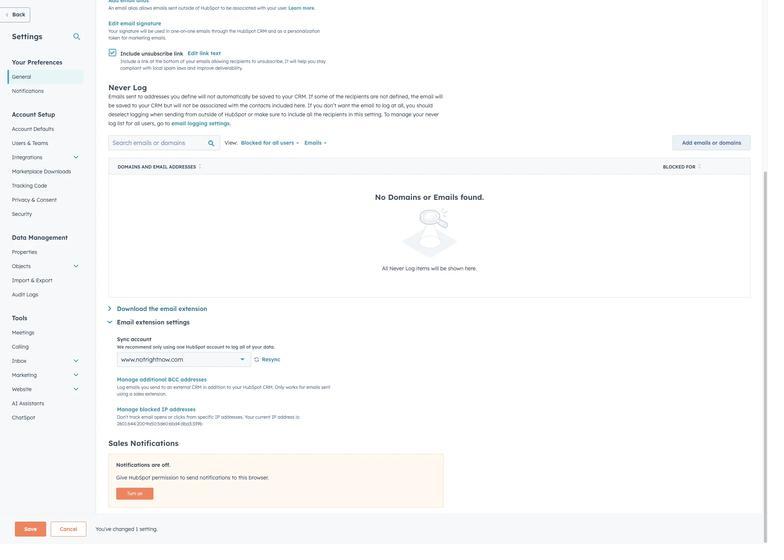 Task type: vqa. For each thing, say whether or not it's contained in the screenshot.
Email extension settings's caret icon
yes



Task type: locate. For each thing, give the bounding box(es) containing it.
2 horizontal spatial crm
[[257, 28, 267, 34]]

manage for manage additional bcc addresses
[[117, 376, 138, 383]]

2 account from the top
[[12, 126, 32, 132]]

1 vertical spatial sent
[[126, 93, 136, 100]]

crm. left only
[[263, 385, 274, 390]]

blocked for blocked for all users
[[241, 140, 262, 146]]

hubspot down automatically
[[225, 111, 247, 118]]

caret image for email extension settings
[[108, 321, 112, 323]]

download the email extension
[[117, 305, 208, 313]]

edit up the token
[[109, 20, 119, 27]]

1 horizontal spatial .
[[315, 5, 316, 11]]

emails for emails
[[305, 140, 322, 146]]

& left export on the left bottom of page
[[31, 277, 35, 284]]

addresses up but on the left top of page
[[144, 93, 169, 100]]

send
[[150, 385, 160, 390], [187, 474, 198, 481]]

security
[[12, 211, 32, 217]]

of left data.
[[246, 344, 251, 350]]

manage inside manage additional bcc addresses log emails you send to an external crm in addition to your hubspot crm. only works for emails sent using a sales extension.
[[117, 376, 138, 383]]

2 vertical spatial log
[[117, 385, 125, 390]]

all left the users,
[[134, 120, 140, 127]]

recipients inside edit link text include a link at the bottom of your emails allowing recipients to unsubscribe. it will help you stay compliant with local spam laws and improve deliverability.
[[230, 59, 251, 64]]

email inside manage blocked ip addresses don't track email opens or clicks from specific ip addresses. your current ip address is: 2601:644:200:9a50:5de0:6bd4:dba3:339b
[[142, 414, 153, 420]]

of up don't
[[330, 93, 335, 100]]

1 press to sort. element from the left
[[199, 164, 202, 170]]

your inside manage blocked ip addresses don't track email opens or clicks from specific ip addresses. your current ip address is: 2601:644:200:9a50:5de0:6bd4:dba3:339b
[[245, 414, 254, 420]]

setting. right 1
[[140, 526, 158, 532]]

2 manage from the top
[[117, 406, 138, 413]]

0 vertical spatial crm.
[[295, 93, 307, 100]]

the
[[229, 28, 236, 34], [156, 59, 162, 64], [336, 93, 344, 100], [411, 93, 419, 100], [240, 102, 248, 109], [352, 102, 360, 109], [314, 111, 322, 118], [149, 305, 158, 313]]

0 vertical spatial setting.
[[365, 111, 383, 118]]

sent right works
[[322, 385, 331, 390]]

a inside manage additional bcc addresses log emails you send to an external crm in addition to your hubspot crm. only works for emails sent using a sales extension.
[[130, 391, 132, 397]]

0 vertical spatial addresses
[[144, 93, 169, 100]]

caret image inside the email extension settings dropdown button
[[108, 321, 112, 323]]

your down should
[[413, 111, 424, 118]]

addresses inside emails sent to addresses you define will not automatically be saved to your crm. if some of the recipients are not defined, the email will be saved to your crm but will not be associated with the contacts included here. if you don't want the email to log at all, you should deselect logging when sending from outside of hubspot or make sure to include all the recipients in this setting. to manage your never log list for all users, go to
[[144, 93, 169, 100]]

link left "text"
[[200, 50, 209, 57]]

for right works
[[299, 385, 305, 390]]

some
[[315, 93, 328, 100]]

hubspot inside emails sent to addresses you define will not automatically be saved to your crm. if some of the recipients are not defined, the email will be saved to your crm but will not be associated with the contacts included here. if you don't want the email to log at all, you should deselect logging when sending from outside of hubspot or make sure to include all the recipients in this setting. to manage your never log list for all users, go to
[[225, 111, 247, 118]]

0 horizontal spatial send
[[150, 385, 160, 390]]

settings up view:
[[209, 120, 230, 127]]

email down download
[[117, 319, 134, 326]]

0 horizontal spatial one
[[177, 344, 185, 350]]

1 account from the top
[[12, 111, 36, 118]]

from
[[185, 111, 197, 118], [187, 414, 197, 420]]

include
[[120, 50, 140, 57], [120, 59, 136, 64]]

of up laws at the left
[[180, 59, 185, 64]]

0 horizontal spatial outside
[[179, 5, 194, 11]]

blocked left press to sort. icon
[[664, 164, 685, 170]]

crm. inside manage additional bcc addresses log emails you send to an external crm in addition to your hubspot crm. only works for emails sent using a sales extension.
[[263, 385, 274, 390]]

associated
[[233, 5, 256, 11], [200, 102, 227, 109]]

this left to
[[355, 111, 363, 118]]

using right the only
[[164, 344, 175, 350]]

email left addresses
[[153, 164, 168, 170]]

users
[[281, 140, 294, 146]]

no domains or emails found.
[[375, 193, 484, 202]]

not down define
[[183, 102, 191, 109]]

1 horizontal spatial in
[[203, 385, 207, 390]]

addresses
[[144, 93, 169, 100], [181, 376, 207, 383], [170, 406, 196, 413]]

1 horizontal spatial a
[[137, 59, 140, 64]]

in inside the edit email signature your signature will be used in one-on-one emails through the hubspot crm and as a personalization token for marketing emails.
[[166, 28, 170, 34]]

2 vertical spatial with
[[228, 102, 239, 109]]

press to sort. element right addresses
[[199, 164, 202, 170]]

notifications up give
[[116, 462, 150, 468]]

1 vertical spatial settings
[[166, 319, 190, 326]]

management
[[28, 234, 68, 241]]

privacy & consent
[[12, 197, 57, 203]]

for inside button
[[687, 164, 696, 170]]

from right clicks
[[187, 414, 197, 420]]

current
[[256, 414, 271, 420]]

and left as
[[268, 28, 276, 34]]

objects
[[12, 263, 31, 270]]

domains and email addresses
[[118, 164, 196, 170]]

1 vertical spatial here.
[[465, 265, 477, 272]]

1 vertical spatial manage
[[117, 406, 138, 413]]

0 vertical spatial log
[[133, 83, 147, 92]]

of up the edit email signature your signature will be used in one-on-one emails through the hubspot crm and as a personalization token for marketing emails.
[[195, 5, 200, 11]]

2 vertical spatial emails
[[434, 193, 459, 202]]

0 vertical spatial settings
[[209, 120, 230, 127]]

using inside manage additional bcc addresses log emails you send to an external crm in addition to your hubspot crm. only works for emails sent using a sales extension.
[[117, 391, 128, 397]]

ip right specific
[[215, 414, 220, 420]]

your left data.
[[252, 344, 262, 350]]

0 vertical spatial edit
[[109, 20, 119, 27]]

0 horizontal spatial using
[[117, 391, 128, 397]]

your inside the edit email signature your signature will be used in one-on-one emails through the hubspot crm and as a personalization token for marketing emails.
[[109, 28, 118, 34]]

email down alias
[[120, 20, 135, 27]]

or inside emails sent to addresses you define will not automatically be saved to your crm. if some of the recipients are not defined, the email will be saved to your crm but will not be associated with the contacts included here. if you don't want the email to log at all, you should deselect logging when sending from outside of hubspot or make sure to include all the recipients in this setting. to manage your never log list for all users, go to
[[248, 111, 253, 118]]

0 vertical spatial your
[[109, 28, 118, 34]]

domains inside button
[[118, 164, 140, 170]]

2 vertical spatial notifications
[[116, 462, 150, 468]]

edit inside the edit email signature your signature will be used in one-on-one emails through the hubspot crm and as a personalization token for marketing emails.
[[109, 20, 119, 27]]

blocked inside the blocked for button
[[664, 164, 685, 170]]

your up the token
[[109, 28, 118, 34]]

in down want
[[349, 111, 353, 118]]

1 vertical spatial edit
[[188, 50, 198, 57]]

crm. up include at the left top
[[295, 93, 307, 100]]

0 vertical spatial extension
[[179, 305, 208, 313]]

1 vertical spatial include
[[120, 59, 136, 64]]

email inside button
[[153, 164, 168, 170]]

improve
[[197, 65, 214, 71]]

logging inside emails sent to addresses you define will not automatically be saved to your crm. if some of the recipients are not defined, the email will be saved to your crm but will not be associated with the contacts included here. if you don't want the email to log at all, you should deselect logging when sending from outside of hubspot or make sure to include all the recipients in this setting. to manage your never log list for all users, go to
[[130, 111, 149, 118]]

addresses inside manage blocked ip addresses don't track email opens or clicks from specific ip addresses. your current ip address is: 2601:644:200:9a50:5de0:6bd4:dba3:339b
[[170, 406, 196, 413]]

emails inside button
[[695, 140, 711, 146]]

0 vertical spatial from
[[185, 111, 197, 118]]

1 horizontal spatial link
[[174, 50, 183, 57]]

& inside 'link'
[[31, 197, 35, 203]]

sent
[[168, 5, 177, 11], [126, 93, 136, 100], [322, 385, 331, 390]]

1 horizontal spatial press to sort. element
[[699, 164, 702, 170]]

send left notifications
[[187, 474, 198, 481]]

blocked inside blocked for all users popup button
[[241, 140, 262, 146]]

0 vertical spatial saved
[[260, 93, 274, 100]]

edit up 'improve'
[[188, 50, 198, 57]]

external
[[174, 385, 191, 390]]

0 horizontal spatial press to sort. element
[[199, 164, 202, 170]]

of
[[195, 5, 200, 11], [180, 59, 185, 64], [330, 93, 335, 100], [218, 111, 223, 118], [246, 344, 251, 350]]

1 horizontal spatial send
[[187, 474, 198, 481]]

0 horizontal spatial domains
[[118, 164, 140, 170]]

crm up the when
[[151, 102, 163, 109]]

data management
[[12, 234, 68, 241]]

notifications inside your preferences element
[[12, 88, 44, 94]]

manage
[[117, 376, 138, 383], [117, 406, 138, 413]]

opens
[[154, 414, 167, 420]]

privacy & consent link
[[7, 193, 84, 207]]

emails down never log
[[109, 93, 125, 100]]

emails inside popup button
[[305, 140, 322, 146]]

your up laws at the left
[[186, 59, 195, 64]]

you right help
[[308, 59, 316, 64]]

logging down define
[[188, 120, 208, 127]]

for inside the edit email signature your signature will be used in one-on-one emails through the hubspot crm and as a personalization token for marketing emails.
[[122, 35, 128, 41]]

turn on button
[[116, 488, 154, 500]]

your
[[109, 28, 118, 34], [12, 59, 26, 66], [245, 414, 254, 420]]

sure
[[270, 111, 280, 118]]

ai
[[12, 400, 18, 407]]

export
[[36, 277, 52, 284]]

1 vertical spatial recipients
[[345, 93, 369, 100]]

2 vertical spatial and
[[142, 164, 152, 170]]

all left data.
[[240, 344, 245, 350]]

account up www.notrightnow.com popup button in the left of the page
[[207, 344, 225, 350]]

0 horizontal spatial .
[[230, 120, 231, 127]]

to inside edit link text include a link at the bottom of your emails allowing recipients to unsubscribe. it will help you stay compliant with local spam laws and improve deliverability.
[[252, 59, 256, 64]]

never
[[426, 111, 439, 118]]

0 horizontal spatial in
[[166, 28, 170, 34]]

2 include from the top
[[120, 59, 136, 64]]

logs
[[26, 291, 38, 298]]

2 horizontal spatial a
[[284, 28, 287, 34]]

a inside edit link text include a link at the bottom of your emails allowing recipients to unsubscribe. it will help you stay compliant with local spam laws and improve deliverability.
[[137, 59, 140, 64]]

in left addition
[[203, 385, 207, 390]]

and inside button
[[142, 164, 152, 170]]

should
[[417, 102, 433, 109]]

2 vertical spatial log
[[232, 344, 239, 350]]

from up 'email logging settings' 'link'
[[185, 111, 197, 118]]

deselect
[[109, 111, 129, 118]]

used
[[155, 28, 165, 34]]

at
[[150, 59, 154, 64], [392, 102, 397, 109]]

manage
[[391, 111, 412, 118]]

a left sales
[[130, 391, 132, 397]]

hubspot up www.notrightnow.com popup button in the left of the page
[[186, 344, 205, 350]]

caret image inside download the email extension dropdown button
[[109, 306, 111, 311]]

0 vertical spatial blocked
[[241, 140, 262, 146]]

1 horizontal spatial sent
[[168, 5, 177, 11]]

1 horizontal spatial never
[[390, 265, 404, 272]]

hubspot inside "sync account we recommend only using one hubspot account to log all of your data."
[[186, 344, 205, 350]]

and inside the edit email signature your signature will be used in one-on-one emails through the hubspot crm and as a personalization token for marketing emails.
[[268, 28, 276, 34]]

outside up on- at the left of the page
[[179, 5, 194, 11]]

1 vertical spatial notifications
[[130, 439, 179, 448]]

sending
[[165, 111, 184, 118]]

log inside manage additional bcc addresses log emails you send to an external crm in addition to your hubspot crm. only works for emails sent using a sales extension.
[[117, 385, 125, 390]]

0 horizontal spatial link
[[142, 59, 149, 64]]

1 horizontal spatial and
[[188, 65, 196, 71]]

1 vertical spatial using
[[117, 391, 128, 397]]

for right list
[[126, 120, 133, 127]]

2 press to sort. element from the left
[[699, 164, 702, 170]]

recipients up deliverability.
[[230, 59, 251, 64]]

2 vertical spatial sent
[[322, 385, 331, 390]]

press to sort. element inside the blocked for button
[[699, 164, 702, 170]]

www.notrightnow.com button
[[117, 352, 251, 367]]

emails right users
[[305, 140, 322, 146]]

0 horizontal spatial your
[[12, 59, 26, 66]]

never right all
[[390, 265, 404, 272]]

1 horizontal spatial log
[[133, 83, 147, 92]]

in inside emails sent to addresses you define will not automatically be saved to your crm. if some of the recipients are not defined, the email will be saved to your crm but will not be associated with the contacts included here. if you don't want the email to log at all, you should deselect logging when sending from outside of hubspot or make sure to include all the recipients in this setting. to manage your never log list for all users, go to
[[349, 111, 353, 118]]

define
[[181, 93, 197, 100]]

account setup element
[[7, 110, 84, 221]]

back link
[[0, 7, 30, 22]]

account
[[12, 111, 36, 118], [12, 126, 32, 132]]

recipients up want
[[345, 93, 369, 100]]

with
[[257, 5, 266, 11], [143, 65, 152, 71], [228, 102, 239, 109]]

extension.
[[145, 391, 167, 397]]

addresses up external
[[181, 376, 207, 383]]

marketplace downloads link
[[7, 164, 84, 179]]

user.
[[278, 5, 287, 11]]

your left 'current'
[[245, 414, 254, 420]]

account defaults
[[12, 126, 54, 132]]

a right as
[[284, 28, 287, 34]]

are
[[371, 93, 379, 100], [152, 462, 160, 468]]

1 vertical spatial send
[[187, 474, 198, 481]]

& inside "data management" element
[[31, 277, 35, 284]]

log left data.
[[232, 344, 239, 350]]

hubspot inside the edit email signature your signature will be used in one-on-one emails through the hubspot crm and as a personalization token for marketing emails.
[[237, 28, 256, 34]]

sync
[[117, 336, 129, 343]]

account up recommend
[[131, 336, 152, 343]]

in left one-
[[166, 28, 170, 34]]

1
[[136, 526, 138, 532]]

press to sort. element
[[199, 164, 202, 170], [699, 164, 702, 170]]

domains and email addresses button
[[109, 158, 655, 174]]

1 vertical spatial a
[[137, 59, 140, 64]]

0 horizontal spatial edit
[[109, 20, 119, 27]]

emails sent to addresses you define will not automatically be saved to your crm. if some of the recipients are not defined, the email will be saved to your crm but will not be associated with the contacts included here. if you don't want the email to log at all, you should deselect logging when sending from outside of hubspot or make sure to include all the recipients in this setting. to manage your never log list for all users, go to
[[109, 93, 443, 127]]

associated inside emails sent to addresses you define will not automatically be saved to your crm. if some of the recipients are not defined, the email will be saved to your crm but will not be associated with the contacts included here. if you don't want the email to log at all, you should deselect logging when sending from outside of hubspot or make sure to include all the recipients in this setting. to manage your never log list for all users, go to
[[200, 102, 227, 109]]

. right learn on the left top of the page
[[315, 5, 316, 11]]

addresses up clicks
[[170, 406, 196, 413]]

account
[[131, 336, 152, 343], [207, 344, 225, 350]]

0 vertical spatial recipients
[[230, 59, 251, 64]]

caret image
[[109, 306, 111, 311], [108, 321, 112, 323]]

include inside edit link text include a link at the bottom of your emails allowing recipients to unsubscribe. it will help you stay compliant with local spam laws and improve deliverability.
[[120, 59, 136, 64]]

notifications
[[12, 88, 44, 94], [130, 439, 179, 448], [116, 462, 150, 468]]

your up general
[[12, 59, 26, 66]]

tools element
[[7, 314, 84, 425]]

0 horizontal spatial with
[[143, 65, 152, 71]]

1 vertical spatial with
[[143, 65, 152, 71]]

crm left as
[[257, 28, 267, 34]]

emails inside emails sent to addresses you define will not automatically be saved to your crm. if some of the recipients are not defined, the email will be saved to your crm but will not be associated with the contacts included here. if you don't want the email to log at all, you should deselect logging when sending from outside of hubspot or make sure to include all the recipients in this setting. to manage your never log list for all users, go to
[[109, 93, 125, 100]]

edit inside edit link text include a link at the bottom of your emails allowing recipients to unsubscribe. it will help you stay compliant with local spam laws and improve deliverability.
[[188, 50, 198, 57]]

1 vertical spatial one
[[177, 344, 185, 350]]

all inside "sync account we recommend only using one hubspot account to log all of your data."
[[240, 344, 245, 350]]

email logging settings link
[[172, 120, 230, 127]]

2 vertical spatial addresses
[[170, 406, 196, 413]]

1 horizontal spatial saved
[[260, 93, 274, 100]]

1 horizontal spatial your
[[109, 28, 118, 34]]

all left users
[[273, 140, 279, 146]]

. up view:
[[230, 120, 231, 127]]

1 vertical spatial emails
[[305, 140, 322, 146]]

the right through
[[229, 28, 236, 34]]

permission
[[152, 474, 179, 481]]

crm
[[257, 28, 267, 34], [151, 102, 163, 109], [192, 385, 202, 390]]

1 horizontal spatial are
[[371, 93, 379, 100]]

0 vertical spatial domains
[[118, 164, 140, 170]]

your inside manage additional bcc addresses log emails you send to an external crm in addition to your hubspot crm. only works for emails sent using a sales extension.
[[233, 385, 242, 390]]

the inside the edit email signature your signature will be used in one-on-one emails through the hubspot crm and as a personalization token for marketing emails.
[[229, 28, 236, 34]]

log up to
[[383, 102, 390, 109]]

your inside "sync account we recommend only using one hubspot account to log all of your data."
[[252, 344, 262, 350]]

hubspot
[[201, 5, 220, 11], [237, 28, 256, 34], [225, 111, 247, 118], [186, 344, 205, 350], [243, 385, 262, 390], [129, 474, 151, 481]]

shown
[[448, 265, 464, 272]]

emails up sales
[[126, 385, 140, 390]]

manage inside manage blocked ip addresses don't track email opens or clicks from specific ip addresses. your current ip address is: 2601:644:200:9a50:5de0:6bd4:dba3:339b
[[117, 406, 138, 413]]

specific
[[198, 414, 214, 420]]

be
[[226, 5, 232, 11], [148, 28, 154, 34], [252, 93, 258, 100], [109, 102, 115, 109], [192, 102, 199, 109], [441, 265, 447, 272]]

account for account setup
[[12, 111, 36, 118]]

you inside manage additional bcc addresses log emails you send to an external crm in addition to your hubspot crm. only works for emails sent using a sales extension.
[[141, 385, 149, 390]]

1 vertical spatial this
[[239, 474, 247, 481]]

you inside edit link text include a link at the bottom of your emails allowing recipients to unsubscribe. it will help you stay compliant with local spam laws and improve deliverability.
[[308, 59, 316, 64]]

send up extension.
[[150, 385, 160, 390]]

link up bottom
[[174, 50, 183, 57]]

account defaults link
[[7, 122, 84, 136]]

data.
[[264, 344, 275, 350]]

signature down edit email signature button
[[119, 28, 139, 34]]

1 horizontal spatial extension
[[179, 305, 208, 313]]

0 vertical spatial in
[[166, 28, 170, 34]]

from inside emails sent to addresses you define will not automatically be saved to your crm. if some of the recipients are not defined, the email will be saved to your crm but will not be associated with the contacts included here. if you don't want the email to log at all, you should deselect logging when sending from outside of hubspot or make sure to include all the recipients in this setting. to manage your never log list for all users, go to
[[185, 111, 197, 118]]

1 horizontal spatial one
[[188, 28, 195, 34]]

for right the token
[[122, 35, 128, 41]]

2 vertical spatial in
[[203, 385, 207, 390]]

2 vertical spatial crm
[[192, 385, 202, 390]]

addresses for ip
[[170, 406, 196, 413]]

meetings link
[[7, 326, 84, 340]]

1 vertical spatial crm
[[151, 102, 163, 109]]

if left don't
[[308, 102, 312, 109]]

are left off. at the bottom of the page
[[152, 462, 160, 468]]

1 manage from the top
[[117, 376, 138, 383]]

for inside manage additional bcc addresses log emails you send to an external crm in addition to your hubspot crm. only works for emails sent using a sales extension.
[[299, 385, 305, 390]]

an
[[167, 385, 172, 390]]

all inside popup button
[[273, 140, 279, 146]]

0 vertical spatial using
[[164, 344, 175, 350]]

log down compliant
[[133, 83, 147, 92]]

0 horizontal spatial saved
[[116, 102, 131, 109]]

1 vertical spatial &
[[31, 197, 35, 203]]

with inside edit link text include a link at the bottom of your emails allowing recipients to unsubscribe. it will help you stay compliant with local spam laws and improve deliverability.
[[143, 65, 152, 71]]

2601:644:200:9a50:5de0:6bd4:dba3:339b
[[117, 421, 203, 427]]

are left defined,
[[371, 93, 379, 100]]

tracking
[[12, 182, 33, 189]]

tracking code link
[[7, 179, 84, 193]]

or inside manage blocked ip addresses don't track email opens or clicks from specific ip addresses. your current ip address is: 2601:644:200:9a50:5de0:6bd4:dba3:339b
[[168, 414, 173, 420]]

1 horizontal spatial blocked
[[664, 164, 685, 170]]

saved up deselect
[[116, 102, 131, 109]]

text
[[211, 50, 221, 57]]

1 horizontal spatial emails
[[305, 140, 322, 146]]

logging up the users,
[[130, 111, 149, 118]]

here. inside emails sent to addresses you define will not automatically be saved to your crm. if some of the recipients are not defined, the email will be saved to your crm but will not be associated with the contacts included here. if you don't want the email to log at all, you should deselect logging when sending from outside of hubspot or make sure to include all the recipients in this setting. to manage your never log list for all users, go to
[[295, 102, 306, 109]]

using inside "sync account we recommend only using one hubspot account to log all of your data."
[[164, 344, 175, 350]]

will
[[140, 28, 147, 34], [290, 59, 297, 64], [198, 93, 206, 100], [435, 93, 443, 100], [174, 102, 181, 109], [432, 265, 439, 272]]

0 horizontal spatial never
[[109, 83, 131, 92]]

1 horizontal spatial account
[[207, 344, 225, 350]]

emails left found.
[[434, 193, 459, 202]]

0 vertical spatial manage
[[117, 376, 138, 383]]

1 horizontal spatial outside
[[199, 111, 217, 118]]

extension down download the email extension
[[136, 319, 165, 326]]

ip
[[162, 406, 168, 413], [215, 414, 220, 420], [272, 414, 277, 420]]

ip right 'current'
[[272, 414, 277, 420]]

sales notifications
[[109, 439, 179, 448]]

settings for email logging settings .
[[209, 120, 230, 127]]

blocked
[[241, 140, 262, 146], [664, 164, 685, 170]]

inbox button
[[7, 354, 84, 368]]

1 vertical spatial email
[[117, 319, 134, 326]]

1 vertical spatial outside
[[199, 111, 217, 118]]

crm.
[[295, 93, 307, 100], [263, 385, 274, 390]]

addresses inside manage additional bcc addresses log emails you send to an external crm in addition to your hubspot crm. only works for emails sent using a sales extension.
[[181, 376, 207, 383]]

this inside emails sent to addresses you define will not automatically be saved to your crm. if some of the recipients are not defined, the email will be saved to your crm but will not be associated with the contacts included here. if you don't want the email to log at all, you should deselect logging when sending from outside of hubspot or make sure to include all the recipients in this setting. to manage your never log list for all users, go to
[[355, 111, 363, 118]]

token
[[109, 35, 120, 41]]

saved
[[260, 93, 274, 100], [116, 102, 131, 109]]

1 vertical spatial account
[[207, 344, 225, 350]]

setting. left to
[[365, 111, 383, 118]]

view:
[[225, 140, 238, 146]]

make
[[255, 111, 268, 118]]

account up account defaults
[[12, 111, 36, 118]]

in inside manage additional bcc addresses log emails you send to an external crm in addition to your hubspot crm. only works for emails sent using a sales extension.
[[203, 385, 207, 390]]

1 horizontal spatial ip
[[215, 414, 220, 420]]

0 vertical spatial notifications
[[12, 88, 44, 94]]

1 vertical spatial account
[[12, 126, 32, 132]]

0 horizontal spatial are
[[152, 462, 160, 468]]

emails button
[[300, 135, 332, 150]]

with left "user."
[[257, 5, 266, 11]]

1 horizontal spatial crm
[[192, 385, 202, 390]]

0 vertical spatial sent
[[168, 5, 177, 11]]

are inside emails sent to addresses you define will not automatically be saved to your crm. if some of the recipients are not defined, the email will be saved to your crm but will not be associated with the contacts included here. if you don't want the email to log at all, you should deselect logging when sending from outside of hubspot or make sure to include all the recipients in this setting. to manage your never log list for all users, go to
[[371, 93, 379, 100]]

and down search emails or domains search box
[[142, 164, 152, 170]]

ip up opens
[[162, 406, 168, 413]]

you down some
[[314, 102, 323, 109]]

no
[[375, 193, 386, 202]]

you
[[308, 59, 316, 64], [171, 93, 180, 100], [314, 102, 323, 109], [407, 102, 416, 109], [141, 385, 149, 390]]

manage blocked ip addresses button
[[117, 405, 196, 414]]

email down sending
[[172, 120, 186, 127]]

at down include unsubscribe link
[[150, 59, 154, 64]]

press to sort. element inside domains and email addresses button
[[199, 164, 202, 170]]

1 vertical spatial blocked
[[664, 164, 685, 170]]

with inside emails sent to addresses you define will not automatically be saved to your crm. if some of the recipients are not defined, the email will be saved to your crm but will not be associated with the contacts included here. if you don't want the email to log at all, you should deselect logging when sending from outside of hubspot or make sure to include all the recipients in this setting. to manage your never log list for all users, go to
[[228, 102, 239, 109]]

1 vertical spatial associated
[[200, 102, 227, 109]]



Task type: describe. For each thing, give the bounding box(es) containing it.
track
[[129, 414, 140, 420]]

account for account defaults
[[12, 126, 32, 132]]

email up email extension settings
[[160, 305, 177, 313]]

Search emails or domains search field
[[109, 135, 220, 150]]

1 horizontal spatial associated
[[233, 5, 256, 11]]

blocked for
[[664, 164, 696, 170]]

email right want
[[361, 102, 375, 109]]

meetings
[[12, 329, 34, 336]]

as
[[278, 28, 283, 34]]

be left shown
[[441, 265, 447, 272]]

ai assistants link
[[7, 396, 84, 411]]

recommend
[[125, 344, 152, 350]]

spam
[[164, 65, 176, 71]]

sync account we recommend only using one hubspot account to log all of your data.
[[117, 336, 275, 350]]

2 horizontal spatial not
[[380, 93, 388, 100]]

only
[[275, 385, 285, 390]]

crm inside emails sent to addresses you define will not automatically be saved to your crm. if some of the recipients are not defined, the email will be saved to your crm but will not be associated with the contacts included here. if you don't want the email to log at all, you should deselect logging when sending from outside of hubspot or make sure to include all the recipients in this setting. to manage your never log list for all users, go to
[[151, 102, 163, 109]]

of up email logging settings .
[[218, 111, 223, 118]]

or inside button
[[713, 140, 718, 146]]

for inside popup button
[[263, 140, 271, 146]]

want
[[338, 102, 350, 109]]

preferences
[[27, 59, 62, 66]]

all,
[[398, 102, 405, 109]]

users & teams
[[12, 140, 48, 147]]

to
[[384, 111, 390, 118]]

2 horizontal spatial log
[[383, 102, 390, 109]]

edit link text button
[[188, 49, 221, 58]]

emails right the 'allows'
[[153, 5, 167, 11]]

properties
[[12, 249, 37, 255]]

blocked for all users button
[[241, 135, 300, 150]]

notifications for notifications
[[12, 88, 44, 94]]

address
[[278, 414, 295, 420]]

cancel
[[60, 526, 77, 532]]

will inside the edit email signature your signature will be used in one-on-one emails through the hubspot crm and as a personalization token for marketing emails.
[[140, 28, 147, 34]]

emails for emails sent to addresses you define will not automatically be saved to your crm. if some of the recipients are not defined, the email will be saved to your crm but will not be associated with the contacts included here. if you don't want the email to log at all, you should deselect logging when sending from outside of hubspot or make sure to include all the recipients in this setting. to manage your never log list for all users, go to
[[109, 93, 125, 100]]

2 horizontal spatial emails
[[434, 193, 459, 202]]

edit for link
[[188, 50, 198, 57]]

privacy
[[12, 197, 30, 203]]

allows
[[139, 5, 152, 11]]

changed
[[113, 526, 134, 532]]

personalization
[[288, 28, 320, 34]]

users
[[12, 140, 26, 147]]

emails right works
[[307, 385, 320, 390]]

from inside manage blocked ip addresses don't track email opens or clicks from specific ip addresses. your current ip address is: 2601:644:200:9a50:5de0:6bd4:dba3:339b
[[187, 414, 197, 420]]

will right but on the left top of page
[[174, 102, 181, 109]]

0 vertical spatial .
[[315, 5, 316, 11]]

tracking code
[[12, 182, 47, 189]]

to inside "sync account we recommend only using one hubspot account to log all of your data."
[[226, 344, 230, 350]]

press to sort. element for domains and email addresses
[[199, 164, 202, 170]]

press to sort. image
[[699, 164, 702, 169]]

2 horizontal spatial with
[[257, 5, 266, 11]]

addresses for to
[[144, 93, 169, 100]]

& for consent
[[31, 197, 35, 203]]

unsubscribe
[[142, 50, 173, 57]]

addresses for bcc
[[181, 376, 207, 383]]

0 horizontal spatial log
[[109, 120, 116, 127]]

your up included
[[282, 93, 293, 100]]

hubspot inside manage additional bcc addresses log emails you send to an external crm in addition to your hubspot crm. only works for emails sent using a sales extension.
[[243, 385, 262, 390]]

notifications link
[[7, 84, 84, 98]]

sent inside emails sent to addresses you define will not automatically be saved to your crm. if some of the recipients are not defined, the email will be saved to your crm but will not be associated with the contacts included here. if you don't want the email to log at all, you should deselect logging when sending from outside of hubspot or make sure to include all the recipients in this setting. to manage your never log list for all users, go to
[[126, 93, 136, 100]]

2 horizontal spatial ip
[[272, 414, 277, 420]]

it
[[285, 59, 289, 64]]

email right 'an'
[[115, 5, 127, 11]]

resync
[[262, 356, 281, 363]]

email inside the edit email signature your signature will be used in one-on-one emails through the hubspot crm and as a personalization token for marketing emails.
[[120, 20, 135, 27]]

manage for manage blocked ip addresses
[[117, 406, 138, 413]]

allowing
[[212, 59, 229, 64]]

list
[[118, 120, 125, 127]]

1 include from the top
[[120, 50, 140, 57]]

one inside "sync account we recommend only using one hubspot account to log all of your data."
[[177, 344, 185, 350]]

works
[[286, 385, 298, 390]]

inbox
[[12, 358, 26, 364]]

emails inside the edit email signature your signature will be used in one-on-one emails through the hubspot crm and as a personalization token for marketing emails.
[[197, 28, 210, 34]]

log inside "sync account we recommend only using one hubspot account to log all of your data."
[[232, 344, 239, 350]]

integrations button
[[7, 150, 84, 164]]

will up never
[[435, 93, 443, 100]]

be up deselect
[[109, 102, 115, 109]]

your left "user."
[[267, 5, 277, 11]]

a inside the edit email signature your signature will be used in one-on-one emails through the hubspot crm and as a personalization token for marketing emails.
[[284, 28, 287, 34]]

download the email extension button
[[109, 305, 751, 313]]

notifications
[[200, 474, 231, 481]]

download
[[117, 305, 147, 313]]

of inside edit link text include a link at the bottom of your emails allowing recipients to unsubscribe. it will help you stay compliant with local spam laws and improve deliverability.
[[180, 59, 185, 64]]

your preferences element
[[7, 58, 84, 98]]

0 vertical spatial signature
[[137, 20, 161, 27]]

blocked for blocked for
[[664, 164, 685, 170]]

crm. inside emails sent to addresses you define will not automatically be saved to your crm. if some of the recipients are not defined, the email will be saved to your crm but will not be associated with the contacts included here. if you don't want the email to log at all, you should deselect logging when sending from outside of hubspot or make sure to include all the recipients in this setting. to manage your never log list for all users, go to
[[295, 93, 307, 100]]

your inside edit link text include a link at the bottom of your emails allowing recipients to unsubscribe. it will help you stay compliant with local spam laws and improve deliverability.
[[186, 59, 195, 64]]

the down automatically
[[240, 102, 248, 109]]

the down some
[[314, 111, 322, 118]]

sales
[[109, 439, 128, 448]]

1 vertical spatial if
[[308, 102, 312, 109]]

will right define
[[198, 93, 206, 100]]

& for export
[[31, 277, 35, 284]]

caret image for download the email extension
[[109, 306, 111, 311]]

edit link text include a link at the bottom of your emails allowing recipients to unsubscribe. it will help you stay compliant with local spam laws and improve deliverability.
[[120, 50, 326, 71]]

defaults
[[33, 126, 54, 132]]

bcc
[[168, 376, 179, 383]]

and inside edit link text include a link at the bottom of your emails allowing recipients to unsubscribe. it will help you stay compliant with local spam laws and improve deliverability.
[[188, 65, 196, 71]]

0 horizontal spatial this
[[239, 474, 247, 481]]

sent inside manage additional bcc addresses log emails you send to an external crm in addition to your hubspot crm. only works for emails sent using a sales extension.
[[322, 385, 331, 390]]

when
[[150, 111, 163, 118]]

at inside edit link text include a link at the bottom of your emails allowing recipients to unsubscribe. it will help you stay compliant with local spam laws and improve deliverability.
[[150, 59, 154, 64]]

notifications for notifications are off.
[[116, 462, 150, 468]]

email up should
[[421, 93, 434, 100]]

email extension settings button
[[107, 319, 751, 326]]

more
[[303, 5, 315, 11]]

account setup
[[12, 111, 55, 118]]

calling link
[[7, 340, 84, 354]]

import
[[12, 277, 29, 284]]

chatspot link
[[7, 411, 84, 425]]

1 vertical spatial never
[[390, 265, 404, 272]]

be inside the edit email signature your signature will be used in one-on-one emails through the hubspot crm and as a personalization token for marketing emails.
[[148, 28, 154, 34]]

press to sort. image
[[199, 164, 202, 169]]

2 horizontal spatial link
[[200, 50, 209, 57]]

the up should
[[411, 93, 419, 100]]

import & export
[[12, 277, 52, 284]]

sync account element
[[117, 352, 751, 368]]

hubspot up the edit email signature your signature will be used in one-on-one emails through the hubspot crm and as a personalization token for marketing emails.
[[201, 5, 220, 11]]

1 horizontal spatial not
[[207, 93, 216, 100]]

local
[[153, 65, 163, 71]]

all right include at the left top
[[307, 111, 313, 118]]

1 vertical spatial .
[[230, 120, 231, 127]]

crm inside manage additional bcc addresses log emails you send to an external crm in addition to your hubspot crm. only works for emails sent using a sales extension.
[[192, 385, 202, 390]]

one inside the edit email signature your signature will be used in one-on-one emails through the hubspot crm and as a personalization token for marketing emails.
[[188, 28, 195, 34]]

edit email signature button
[[109, 19, 161, 28]]

cancel button
[[51, 522, 87, 537]]

2 horizontal spatial log
[[406, 265, 415, 272]]

calling
[[12, 343, 29, 350]]

your up the users,
[[139, 102, 150, 109]]

0 vertical spatial account
[[131, 336, 152, 343]]

be up through
[[226, 5, 232, 11]]

email extension settings
[[117, 319, 190, 326]]

of inside "sync account we recommend only using one hubspot account to log all of your data."
[[246, 344, 251, 350]]

crm inside the edit email signature your signature will be used in one-on-one emails through the hubspot crm and as a personalization token for marketing emails.
[[257, 28, 267, 34]]

data management element
[[7, 233, 84, 302]]

1 vertical spatial are
[[152, 462, 160, 468]]

bottom
[[164, 59, 179, 64]]

marketing
[[129, 35, 150, 41]]

0 horizontal spatial extension
[[136, 319, 165, 326]]

properties link
[[7, 245, 84, 259]]

add emails or domains
[[683, 140, 742, 146]]

be up contacts
[[252, 93, 258, 100]]

off.
[[162, 462, 171, 468]]

is:
[[296, 414, 300, 420]]

1 vertical spatial your
[[12, 59, 26, 66]]

the inside edit link text include a link at the bottom of your emails allowing recipients to unsubscribe. it will help you stay compliant with local spam laws and improve deliverability.
[[156, 59, 162, 64]]

0 vertical spatial outside
[[179, 5, 194, 11]]

you right all, at the top
[[407, 102, 416, 109]]

but
[[164, 102, 172, 109]]

marketing button
[[7, 368, 84, 382]]

go
[[157, 120, 164, 127]]

send inside manage additional bcc addresses log emails you send to an external crm in addition to your hubspot crm. only works for emails sent using a sales extension.
[[150, 385, 160, 390]]

at inside emails sent to addresses you define will not automatically be saved to your crm. if some of the recipients are not defined, the email will be saved to your crm but will not be associated with the contacts included here. if you don't want the email to log at all, you should deselect logging when sending from outside of hubspot or make sure to include all the recipients in this setting. to manage your never log list for all users, go to
[[392, 102, 397, 109]]

for inside emails sent to addresses you define will not automatically be saved to your crm. if some of the recipients are not defined, the email will be saved to your crm but will not be associated with the contacts included here. if you don't want the email to log at all, you should deselect logging when sending from outside of hubspot or make sure to include all the recipients in this setting. to manage your never log list for all users, go to
[[126, 120, 133, 127]]

the up email extension settings
[[149, 305, 158, 313]]

general link
[[7, 70, 84, 84]]

help
[[298, 59, 307, 64]]

1 vertical spatial logging
[[188, 120, 208, 127]]

settings for email extension settings
[[166, 319, 190, 326]]

0 horizontal spatial not
[[183, 102, 191, 109]]

edit email signature your signature will be used in one-on-one emails through the hubspot crm and as a personalization token for marketing emails.
[[109, 20, 320, 41]]

include
[[288, 111, 306, 118]]

don't
[[117, 414, 128, 420]]

never log
[[109, 83, 147, 92]]

laws
[[177, 65, 186, 71]]

marketing
[[12, 372, 37, 378]]

0 vertical spatial if
[[309, 93, 313, 100]]

setting. inside emails sent to addresses you define will not automatically be saved to your crm. if some of the recipients are not defined, the email will be saved to your crm but will not be associated with the contacts included here. if you don't want the email to log at all, you should deselect logging when sending from outside of hubspot or make sure to include all the recipients in this setting. to manage your never log list for all users, go to
[[365, 111, 383, 118]]

outside inside emails sent to addresses you define will not automatically be saved to your crm. if some of the recipients are not defined, the email will be saved to your crm but will not be associated with the contacts included here. if you don't want the email to log at all, you should deselect logging when sending from outside of hubspot or make sure to include all the recipients in this setting. to manage your never log list for all users, go to
[[199, 111, 217, 118]]

manage additional bcc addresses button
[[117, 375, 207, 384]]

give
[[116, 474, 127, 481]]

website
[[12, 386, 32, 393]]

email logging settings .
[[172, 120, 231, 127]]

import & export link
[[7, 273, 84, 287]]

& for teams
[[27, 140, 31, 147]]

be down define
[[192, 102, 199, 109]]

edit for email
[[109, 20, 119, 27]]

will inside edit link text include a link at the bottom of your emails allowing recipients to unsubscribe. it will help you stay compliant with local spam laws and improve deliverability.
[[290, 59, 297, 64]]

emails.
[[152, 35, 166, 41]]

you up but on the left top of page
[[171, 93, 180, 100]]

press to sort. element for blocked for
[[699, 164, 702, 170]]

0 horizontal spatial setting.
[[140, 526, 158, 532]]

the up want
[[336, 93, 344, 100]]

0 vertical spatial never
[[109, 83, 131, 92]]

domains
[[720, 140, 742, 146]]

hubspot down notifications are off.
[[129, 474, 151, 481]]

0 horizontal spatial email
[[117, 319, 134, 326]]

1 vertical spatial domains
[[388, 193, 421, 202]]

audit logs link
[[7, 287, 84, 302]]

the right want
[[352, 102, 360, 109]]

2 vertical spatial recipients
[[323, 111, 347, 118]]

0 horizontal spatial ip
[[162, 406, 168, 413]]

will right items
[[432, 265, 439, 272]]

compliant
[[120, 65, 142, 71]]

emails inside edit link text include a link at the bottom of your emails allowing recipients to unsubscribe. it will help you stay compliant with local spam laws and improve deliverability.
[[197, 59, 210, 64]]

we
[[117, 344, 124, 350]]

chatspot
[[12, 414, 35, 421]]

1 vertical spatial signature
[[119, 28, 139, 34]]

audit logs
[[12, 291, 38, 298]]



